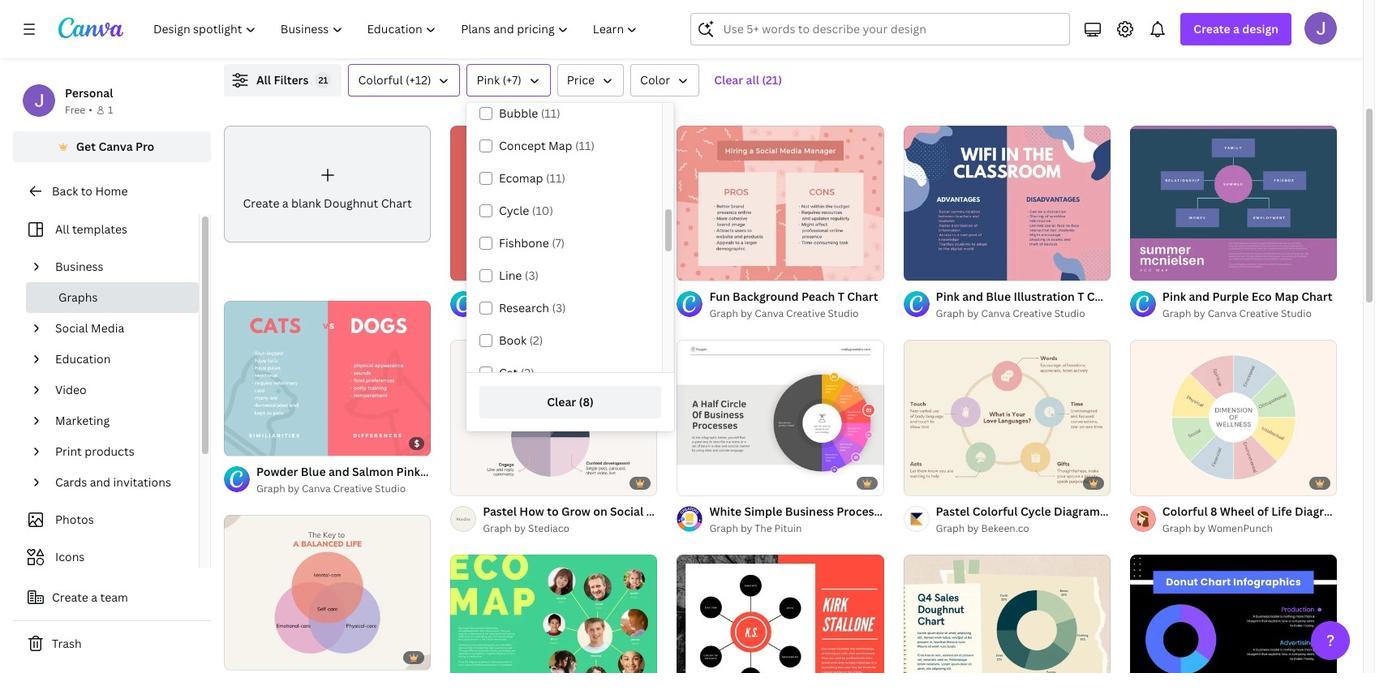 Task type: describe. For each thing, give the bounding box(es) containing it.
clear (8)
[[547, 394, 594, 410]]

studio inside powder blue and salmon pink t chart graph by canva creative studio
[[375, 482, 406, 496]]

(11) for ecomap (11)
[[546, 170, 565, 186]]

purple
[[1212, 289, 1249, 305]]

pink and purple eco map chart graph by canva creative studio
[[1162, 289, 1332, 321]]

cat (2)
[[499, 365, 534, 380]]

0 horizontal spatial business
[[55, 259, 103, 274]]

peach
[[801, 289, 835, 305]]

studio inside fun background peach t chart graph by canva creative studio
[[828, 307, 859, 321]]

studio inside the pink and purple eco map chart graph by canva creative studio
[[1281, 307, 1312, 321]]

back to home
[[52, 183, 128, 199]]

(+7)
[[503, 72, 521, 88]]

black and blue modern doughnut chart graph image
[[1130, 555, 1337, 673]]

bubble (11)
[[499, 105, 560, 121]]

create a design
[[1194, 21, 1278, 37]]

21 filter options selected element
[[315, 72, 331, 88]]

by inside colorful 8 wheel of life diagram graph graph by womenpunch
[[1194, 521, 1205, 535]]

36 templates
[[224, 88, 296, 104]]

colorful (+12)
[[358, 72, 431, 88]]

trash link
[[13, 628, 211, 660]]

red black photo eco map chart image
[[677, 555, 884, 673]]

graph inside the pink and blue illustration t chart graph by canva creative studio
[[936, 307, 965, 321]]

create a team button
[[13, 582, 211, 614]]

color button
[[630, 64, 699, 97]]

chart inside powder blue and salmon pink t chart graph by canva creative studio
[[432, 464, 463, 479]]

chart inside the pink and blue illustration t chart graph by canva creative studio
[[1087, 289, 1118, 305]]

business link
[[49, 251, 189, 282]]

education
[[55, 351, 111, 367]]

design
[[1242, 21, 1278, 37]]

(11) for bubble (11)
[[541, 105, 560, 121]]

blue inside powder blue and salmon pink t chart graph by canva creative studio
[[301, 464, 326, 479]]

cycle inside the pastel colorful cycle diagram graph graph by bekeen.co
[[1020, 504, 1051, 519]]

powder blue and salmon pink t chart image
[[224, 301, 431, 456]]

media
[[91, 320, 124, 336]]

creative inside the pink and purple eco map chart graph by canva creative studio
[[1239, 307, 1278, 321]]

and for pink and purple eco map chart
[[1189, 289, 1210, 305]]

background
[[733, 289, 799, 305]]

doughnut
[[324, 195, 378, 211]]

ecomap (11)
[[499, 170, 565, 186]]

doughnut charts templates image
[[991, 0, 1337, 22]]

(3) for research (3)
[[552, 300, 566, 316]]

(10)
[[532, 203, 553, 218]]

canva inside red and yellow t chart graph by canva creative studio
[[528, 307, 557, 321]]

21
[[318, 74, 328, 86]]

by inside powder blue and salmon pink t chart graph by canva creative studio
[[288, 482, 299, 496]]

(+12)
[[406, 72, 431, 88]]

get
[[76, 139, 96, 154]]

by inside red and yellow t chart graph by canva creative studio
[[514, 307, 526, 321]]

canva inside get canva pro button
[[98, 139, 133, 154]]

by inside the pastel colorful cycle diagram graph graph by bekeen.co
[[967, 521, 979, 535]]

1 vertical spatial (11)
[[575, 138, 595, 153]]

white
[[709, 504, 742, 519]]

concept map (11)
[[499, 138, 595, 153]]

back
[[52, 183, 78, 199]]

clear all (21)
[[714, 72, 782, 88]]

graph inside fun background peach t chart graph by canva creative studio
[[709, 307, 738, 321]]

pink for pink (+7)
[[477, 72, 500, 88]]

graph by stediaco
[[483, 521, 569, 535]]

social media
[[55, 320, 124, 336]]

all templates
[[55, 221, 127, 237]]

yellow and mint green eco map chart image
[[450, 555, 657, 673]]

pastel how to grow on social media pie chart infographic graph image
[[450, 340, 657, 495]]

stediaco
[[528, 521, 569, 535]]

print
[[55, 444, 82, 459]]

and for pink and blue illustration t chart
[[962, 289, 983, 305]]

graph by canva creative studio link for and
[[256, 481, 431, 497]]

simple
[[744, 504, 782, 519]]

t inside the pink and blue illustration t chart graph by canva creative studio
[[1077, 289, 1084, 305]]

color
[[640, 72, 670, 88]]

powder blue and salmon pink t chart graph by canva creative studio
[[256, 464, 463, 496]]

business inside "white simple business process circle graph graph by the pituin"
[[785, 504, 834, 519]]

create for create a design
[[1194, 21, 1230, 37]]

bekeen.co
[[981, 521, 1029, 535]]

pituin
[[774, 521, 802, 535]]

creative inside red and yellow t chart graph by canva creative studio
[[560, 307, 599, 321]]

team
[[100, 590, 128, 605]]

research (3)
[[499, 300, 566, 316]]

eco
[[1251, 289, 1272, 305]]

8
[[1210, 504, 1217, 519]]

video link
[[49, 375, 189, 406]]

clear (8) button
[[479, 386, 661, 419]]

education link
[[49, 344, 189, 375]]

canva inside powder blue and salmon pink t chart graph by canva creative studio
[[302, 482, 331, 496]]

graph by stediaco link
[[483, 521, 657, 537]]

by inside the pink and purple eco map chart graph by canva creative studio
[[1194, 307, 1205, 321]]

by inside fun background peach t chart graph by canva creative studio
[[741, 307, 752, 321]]

chart inside create a blank doughnut chart element
[[381, 195, 412, 211]]

line
[[499, 268, 522, 283]]

the
[[755, 521, 772, 535]]

pink (+7) button
[[467, 64, 551, 97]]

red and yellow t chart graph by canva creative studio
[[483, 289, 632, 321]]

and inside powder blue and salmon pink t chart graph by canva creative studio
[[328, 464, 349, 479]]

colorful 8 wheel of life diagram graph link
[[1162, 503, 1375, 521]]

powder
[[256, 464, 298, 479]]

ecomap
[[499, 170, 543, 186]]

chart inside fun background peach t chart graph by canva creative studio
[[847, 289, 878, 305]]

pink for pink and blue illustration t chart graph by canva creative studio
[[936, 289, 960, 305]]

video
[[55, 382, 86, 397]]

pastel
[[936, 504, 970, 519]]

studio inside the pink and blue illustration t chart graph by canva creative studio
[[1054, 307, 1085, 321]]

powder blue and salmon pink t chart link
[[256, 463, 463, 481]]

blue inside the pink and blue illustration t chart graph by canva creative studio
[[986, 289, 1011, 305]]

white simple business process circle graph image
[[677, 340, 884, 495]]

canva inside the pink and purple eco map chart graph by canva creative studio
[[1208, 307, 1237, 321]]

back to home link
[[13, 175, 211, 208]]

icons
[[55, 549, 85, 565]]

process
[[837, 504, 880, 519]]

colorful 8 wheel of life diagram graph graph by womenpunch
[[1162, 504, 1375, 535]]

circle
[[882, 504, 915, 519]]

pro
[[135, 139, 154, 154]]

chart inside the pink and purple eco map chart graph by canva creative studio
[[1301, 289, 1332, 305]]

$
[[414, 437, 420, 449]]

price button
[[557, 64, 624, 97]]

pink and blue illustration t chart link
[[936, 288, 1118, 306]]

pink (+7)
[[477, 72, 521, 88]]

jacob simon image
[[1304, 12, 1337, 45]]

fun
[[709, 289, 730, 305]]



Task type: locate. For each thing, give the bounding box(es) containing it.
t right illustration
[[1077, 289, 1084, 305]]

cycle up graph by bekeen.co link
[[1020, 504, 1051, 519]]

photos
[[55, 512, 94, 527]]

colorful for colorful 8 wheel of life diagram graph graph by womenpunch
[[1162, 504, 1208, 519]]

(2) for book (2)
[[529, 333, 543, 348]]

0 vertical spatial clear
[[714, 72, 743, 88]]

personal
[[65, 85, 113, 101]]

create left the blank
[[243, 195, 279, 211]]

pink inside button
[[477, 72, 500, 88]]

and inside the pink and blue illustration t chart graph by canva creative studio
[[962, 289, 983, 305]]

a for blank
[[282, 195, 289, 211]]

and left illustration
[[962, 289, 983, 305]]

0 horizontal spatial blue
[[301, 464, 326, 479]]

(11)
[[541, 105, 560, 121], [575, 138, 595, 153], [546, 170, 565, 186]]

clear left all
[[714, 72, 743, 88]]

clear all (21) button
[[706, 64, 790, 97]]

all
[[746, 72, 759, 88]]

create a blank doughnut chart link
[[224, 126, 431, 242]]

a inside button
[[91, 590, 97, 605]]

creative inside powder blue and salmon pink t chart graph by canva creative studio
[[333, 482, 372, 496]]

t inside red and yellow t chart graph by canva creative studio
[[569, 289, 576, 305]]

creative down pink and blue illustration t chart link
[[1013, 307, 1052, 321]]

create inside button
[[52, 590, 88, 605]]

chart
[[381, 195, 412, 211], [578, 289, 610, 305], [847, 289, 878, 305], [1087, 289, 1118, 305], [1301, 289, 1332, 305], [432, 464, 463, 479]]

None search field
[[691, 13, 1070, 45]]

canva down yellow
[[528, 307, 557, 321]]

marketing link
[[49, 406, 189, 436]]

diagram up graph by bekeen.co link
[[1054, 504, 1100, 519]]

graph inside powder blue and salmon pink t chart graph by canva creative studio
[[256, 482, 285, 496]]

business up graph by the pituin link
[[785, 504, 834, 519]]

0 horizontal spatial a
[[91, 590, 97, 605]]

chart inside red and yellow t chart graph by canva creative studio
[[578, 289, 610, 305]]

0 horizontal spatial create
[[52, 590, 88, 605]]

1 horizontal spatial create
[[243, 195, 279, 211]]

create a blank doughnut chart element
[[224, 126, 431, 242]]

0 horizontal spatial colorful
[[358, 72, 403, 88]]

social
[[55, 320, 88, 336]]

chart right eco
[[1301, 289, 1332, 305]]

a left design
[[1233, 21, 1239, 37]]

fishbone
[[499, 235, 549, 251]]

life
[[1271, 504, 1292, 519]]

trash
[[52, 636, 82, 651]]

creative down eco
[[1239, 307, 1278, 321]]

t inside powder blue and salmon pink t chart graph by canva creative studio
[[423, 464, 430, 479]]

graph by canva creative studio link down yellow
[[483, 306, 632, 322]]

0 vertical spatial all
[[256, 72, 271, 88]]

by down pink and purple eco map chart "link"
[[1194, 307, 1205, 321]]

0 vertical spatial business
[[55, 259, 103, 274]]

create for create a blank doughnut chart
[[243, 195, 279, 211]]

blue right powder
[[301, 464, 326, 479]]

fun background peach t chart image
[[677, 126, 884, 281]]

map
[[548, 138, 572, 153], [1275, 289, 1299, 305]]

(2)
[[529, 333, 543, 348], [521, 365, 534, 380]]

creative down fun background peach t chart link
[[786, 307, 825, 321]]

pastel colorful cycle diagram graph image
[[903, 340, 1110, 495]]

and right cards
[[90, 475, 110, 490]]

by down the background
[[741, 307, 752, 321]]

pink for pink and purple eco map chart graph by canva creative studio
[[1162, 289, 1186, 305]]

1 vertical spatial (2)
[[521, 365, 534, 380]]

fun background peach t chart link
[[709, 288, 878, 306]]

(11) right the bubble
[[541, 105, 560, 121]]

1 vertical spatial a
[[282, 195, 289, 211]]

womenpunch
[[1208, 521, 1273, 535]]

a inside dropdown button
[[1233, 21, 1239, 37]]

all for all templates
[[55, 221, 69, 237]]

blue left illustration
[[986, 289, 1011, 305]]

chart right yellow
[[578, 289, 610, 305]]

pink and purple eco map chart image
[[1130, 126, 1337, 281]]

1 horizontal spatial clear
[[714, 72, 743, 88]]

by down powder
[[288, 482, 299, 496]]

create down icons
[[52, 590, 88, 605]]

graph inside the pink and purple eco map chart graph by canva creative studio
[[1162, 307, 1191, 321]]

colorful
[[358, 72, 403, 88], [972, 504, 1018, 519], [1162, 504, 1208, 519]]

0 vertical spatial templates
[[241, 88, 296, 104]]

1 diagram from the left
[[1054, 504, 1100, 519]]

by inside "white simple business process circle graph graph by the pituin"
[[741, 521, 752, 535]]

graph by canva creative studio link down the peach
[[709, 306, 878, 322]]

0 vertical spatial (11)
[[541, 105, 560, 121]]

fishbone (7)
[[499, 235, 565, 251]]

1 vertical spatial templates
[[72, 221, 127, 237]]

creative down red and yellow t chart link at top left
[[560, 307, 599, 321]]

1 horizontal spatial (3)
[[552, 300, 566, 316]]

chart right salmon on the bottom
[[432, 464, 463, 479]]

(3)
[[525, 268, 539, 283], [552, 300, 566, 316]]

studio down illustration
[[1054, 307, 1085, 321]]

yellow
[[530, 289, 566, 305]]

1 vertical spatial blue
[[301, 464, 326, 479]]

and down line (3) at the left of page
[[507, 289, 528, 305]]

colorful inside colorful 8 wheel of life diagram graph graph by womenpunch
[[1162, 504, 1208, 519]]

1 vertical spatial business
[[785, 504, 834, 519]]

clear for clear all (21)
[[714, 72, 743, 88]]

colorful left '8'
[[1162, 504, 1208, 519]]

all for all filters
[[256, 72, 271, 88]]

1 vertical spatial clear
[[547, 394, 576, 410]]

2 horizontal spatial create
[[1194, 21, 1230, 37]]

canva down purple
[[1208, 307, 1237, 321]]

pink and blue illustration t chart image
[[903, 126, 1110, 281]]

create
[[1194, 21, 1230, 37], [243, 195, 279, 211], [52, 590, 88, 605]]

products
[[85, 444, 134, 459]]

create a design button
[[1181, 13, 1291, 45]]

templates
[[241, 88, 296, 104], [72, 221, 127, 237]]

and for red and yellow t chart
[[507, 289, 528, 305]]

and left salmon on the bottom
[[328, 464, 349, 479]]

pastel colorful cycle diagram graph graph by bekeen.co
[[936, 504, 1137, 535]]

a left the blank
[[282, 195, 289, 211]]

canva left pro
[[98, 139, 133, 154]]

chart right illustration
[[1087, 289, 1118, 305]]

0 horizontal spatial templates
[[72, 221, 127, 237]]

graph by canva creative studio link down illustration
[[936, 306, 1110, 322]]

book (2)
[[499, 333, 543, 348]]

colorful 8 wheel of life diagram graph image
[[1130, 340, 1337, 495]]

studio down pink and purple eco map chart "link"
[[1281, 307, 1312, 321]]

research
[[499, 300, 549, 316]]

get canva pro
[[76, 139, 154, 154]]

create left design
[[1194, 21, 1230, 37]]

0 vertical spatial blue
[[986, 289, 1011, 305]]

templates for 36 templates
[[241, 88, 296, 104]]

(8)
[[579, 394, 594, 410]]

red and yellow t chart link
[[483, 288, 632, 306]]

colorful up bekeen.co
[[972, 504, 1018, 519]]

t right the peach
[[838, 289, 844, 305]]

t inside fun background peach t chart graph by canva creative studio
[[838, 289, 844, 305]]

templates down back to home
[[72, 221, 127, 237]]

graph by canva creative studio link for peach
[[709, 306, 878, 322]]

create inside dropdown button
[[1194, 21, 1230, 37]]

graph by canva creative studio link down salmon on the bottom
[[256, 481, 431, 497]]

cycle (10)
[[499, 203, 553, 218]]

(11) down concept map (11)
[[546, 170, 565, 186]]

cards and invitations link
[[49, 467, 189, 498]]

1 horizontal spatial templates
[[241, 88, 296, 104]]

2 vertical spatial a
[[91, 590, 97, 605]]

pink inside the pink and blue illustration t chart graph by canva creative studio
[[936, 289, 960, 305]]

pink inside powder blue and salmon pink t chart graph by canva creative studio
[[396, 464, 420, 479]]

graph inside red and yellow t chart graph by canva creative studio
[[483, 307, 512, 321]]

graph by canva creative studio link
[[483, 306, 632, 322], [709, 306, 878, 322], [936, 306, 1110, 322], [1162, 306, 1332, 322], [256, 481, 431, 497]]

graph by canva creative studio link down eco
[[1162, 306, 1332, 322]]

graph by canva creative studio link for blue
[[936, 306, 1110, 322]]

illustration
[[1014, 289, 1075, 305]]

pink inside the pink and purple eco map chart graph by canva creative studio
[[1162, 289, 1186, 305]]

canva inside fun background peach t chart graph by canva creative studio
[[755, 307, 784, 321]]

0 horizontal spatial map
[[548, 138, 572, 153]]

create a team
[[52, 590, 128, 605]]

2 horizontal spatial a
[[1233, 21, 1239, 37]]

1 vertical spatial create
[[243, 195, 279, 211]]

t right salmon on the bottom
[[423, 464, 430, 479]]

graph by the pituin link
[[709, 521, 884, 537]]

1 horizontal spatial cycle
[[1020, 504, 1051, 519]]

all inside all templates link
[[55, 221, 69, 237]]

graph by bekeen.co link
[[936, 521, 1110, 537]]

and inside the pink and purple eco map chart graph by canva creative studio
[[1189, 289, 1210, 305]]

templates down all filters
[[241, 88, 296, 104]]

icons link
[[23, 542, 189, 573]]

diagram
[[1054, 504, 1100, 519], [1295, 504, 1341, 519]]

0 vertical spatial create
[[1194, 21, 1230, 37]]

canva down powder blue and salmon pink t chart link
[[302, 482, 331, 496]]

colorful inside 'button'
[[358, 72, 403, 88]]

marketing
[[55, 413, 110, 428]]

diagram right life
[[1295, 504, 1341, 519]]

colorful inside the pastel colorful cycle diagram graph graph by bekeen.co
[[972, 504, 1018, 519]]

all
[[256, 72, 271, 88], [55, 221, 69, 237]]

canva down the background
[[755, 307, 784, 321]]

white simple business process circle graph link
[[709, 503, 951, 521]]

map inside the pink and purple eco map chart graph by canva creative studio
[[1275, 289, 1299, 305]]

(2) right book at the left of page
[[529, 333, 543, 348]]

graph
[[483, 307, 512, 321], [709, 307, 738, 321], [936, 307, 965, 321], [1162, 307, 1191, 321], [256, 482, 285, 496], [917, 504, 951, 519], [1103, 504, 1137, 519], [1344, 504, 1375, 519], [483, 521, 512, 535], [709, 521, 738, 535], [936, 521, 965, 535], [1162, 521, 1191, 535]]

0 vertical spatial a
[[1233, 21, 1239, 37]]

studio down red and yellow t chart link at top left
[[601, 307, 632, 321]]

(2) for cat (2)
[[521, 365, 534, 380]]

studio
[[601, 307, 632, 321], [828, 307, 859, 321], [1054, 307, 1085, 321], [1281, 307, 1312, 321], [375, 482, 406, 496]]

colorful left (+12)
[[358, 72, 403, 88]]

photos link
[[23, 505, 189, 535]]

a left the team
[[91, 590, 97, 605]]

0 horizontal spatial diagram
[[1054, 504, 1100, 519]]

fun background peach t chart graph by canva creative studio
[[709, 289, 878, 321]]

red
[[483, 289, 504, 305]]

colorful for colorful (+12)
[[358, 72, 403, 88]]

0 horizontal spatial clear
[[547, 394, 576, 410]]

creative inside the pink and blue illustration t chart graph by canva creative studio
[[1013, 307, 1052, 321]]

0 horizontal spatial (3)
[[525, 268, 539, 283]]

wheel
[[1220, 504, 1254, 519]]

1 vertical spatial all
[[55, 221, 69, 237]]

all templates link
[[23, 214, 189, 245]]

the balanced life infographic venn diagram graph image
[[224, 515, 431, 670]]

chart right the peach
[[847, 289, 878, 305]]

(3) right research
[[552, 300, 566, 316]]

get canva pro button
[[13, 131, 211, 162]]

(11) right concept
[[575, 138, 595, 153]]

cards
[[55, 475, 87, 490]]

business up graphs
[[55, 259, 103, 274]]

studio down the peach
[[828, 307, 859, 321]]

blank
[[291, 195, 321, 211]]

creative down powder blue and salmon pink t chart link
[[333, 482, 372, 496]]

cycle left (10)
[[499, 203, 529, 218]]

create for create a team
[[52, 590, 88, 605]]

all up 36 templates
[[256, 72, 271, 88]]

graphs
[[58, 290, 98, 305]]

invitations
[[113, 475, 171, 490]]

canva down pink and blue illustration t chart link
[[981, 307, 1010, 321]]

by left 'womenpunch'
[[1194, 521, 1205, 535]]

0 vertical spatial map
[[548, 138, 572, 153]]

map right eco
[[1275, 289, 1299, 305]]

(3) for line (3)
[[525, 268, 539, 283]]

clear left (8)
[[547, 394, 576, 410]]

0 vertical spatial (3)
[[525, 268, 539, 283]]

cat
[[499, 365, 518, 380]]

blue
[[986, 289, 1011, 305], [301, 464, 326, 479]]

and left purple
[[1189, 289, 1210, 305]]

1 horizontal spatial colorful
[[972, 504, 1018, 519]]

chart right 'doughnut'
[[381, 195, 412, 211]]

0 vertical spatial cycle
[[499, 203, 529, 218]]

by left the
[[741, 521, 752, 535]]

1 horizontal spatial a
[[282, 195, 289, 211]]

1 vertical spatial map
[[1275, 289, 1299, 305]]

2 horizontal spatial colorful
[[1162, 504, 1208, 519]]

clear for clear (8)
[[547, 394, 576, 410]]

0 vertical spatial (2)
[[529, 333, 543, 348]]

2 diagram from the left
[[1295, 504, 1341, 519]]

by down pastel
[[967, 521, 979, 535]]

1 vertical spatial cycle
[[1020, 504, 1051, 519]]

t right yellow
[[569, 289, 576, 305]]

by up "book (2)"
[[514, 307, 526, 321]]

(2) right cat at the left of the page
[[521, 365, 534, 380]]

by left stediaco
[[514, 521, 526, 535]]

1 horizontal spatial diagram
[[1295, 504, 1341, 519]]

1 horizontal spatial map
[[1275, 289, 1299, 305]]

book
[[499, 333, 526, 348]]

social media link
[[49, 313, 189, 344]]

1 horizontal spatial all
[[256, 72, 271, 88]]

studio inside red and yellow t chart graph by canva creative studio
[[601, 307, 632, 321]]

sage green beige sales doughnut chart image
[[903, 555, 1110, 673]]

by inside the pink and blue illustration t chart graph by canva creative studio
[[967, 307, 979, 321]]

diagram inside the pastel colorful cycle diagram graph graph by bekeen.co
[[1054, 504, 1100, 519]]

0 horizontal spatial all
[[55, 221, 69, 237]]

(21)
[[762, 72, 782, 88]]

2 vertical spatial create
[[52, 590, 88, 605]]

templates for all templates
[[72, 221, 127, 237]]

(3) right line
[[525, 268, 539, 283]]

by down pink and blue illustration t chart link
[[967, 307, 979, 321]]

templates inside all templates link
[[72, 221, 127, 237]]

0 horizontal spatial cycle
[[499, 203, 529, 218]]

and inside red and yellow t chart graph by canva creative studio
[[507, 289, 528, 305]]

creative inside fun background peach t chart graph by canva creative studio
[[786, 307, 825, 321]]

1 horizontal spatial business
[[785, 504, 834, 519]]

map right concept
[[548, 138, 572, 153]]

studio down salmon on the bottom
[[375, 482, 406, 496]]

graph by canva creative studio link for purple
[[1162, 306, 1332, 322]]

2 vertical spatial (11)
[[546, 170, 565, 186]]

concept
[[499, 138, 546, 153]]

graph by womenpunch link
[[1162, 521, 1337, 537]]

diagram inside colorful 8 wheel of life diagram graph graph by womenpunch
[[1295, 504, 1341, 519]]

pink and purple eco map chart link
[[1162, 288, 1332, 306]]

a for design
[[1233, 21, 1239, 37]]

Search search field
[[723, 14, 1060, 45]]

red and yellow t chart image
[[450, 126, 657, 281]]

pink
[[477, 72, 500, 88], [936, 289, 960, 305], [1162, 289, 1186, 305], [396, 464, 420, 479]]

a for team
[[91, 590, 97, 605]]

graph by canva creative studio link for yellow
[[483, 306, 632, 322]]

price
[[567, 72, 595, 88]]

canva inside the pink and blue illustration t chart graph by canva creative studio
[[981, 307, 1010, 321]]

t
[[569, 289, 576, 305], [838, 289, 844, 305], [1077, 289, 1084, 305], [423, 464, 430, 479]]

1 horizontal spatial blue
[[986, 289, 1011, 305]]

top level navigation element
[[143, 13, 652, 45]]

1 vertical spatial (3)
[[552, 300, 566, 316]]

all down back
[[55, 221, 69, 237]]



Task type: vqa. For each thing, say whether or not it's contained in the screenshot.


